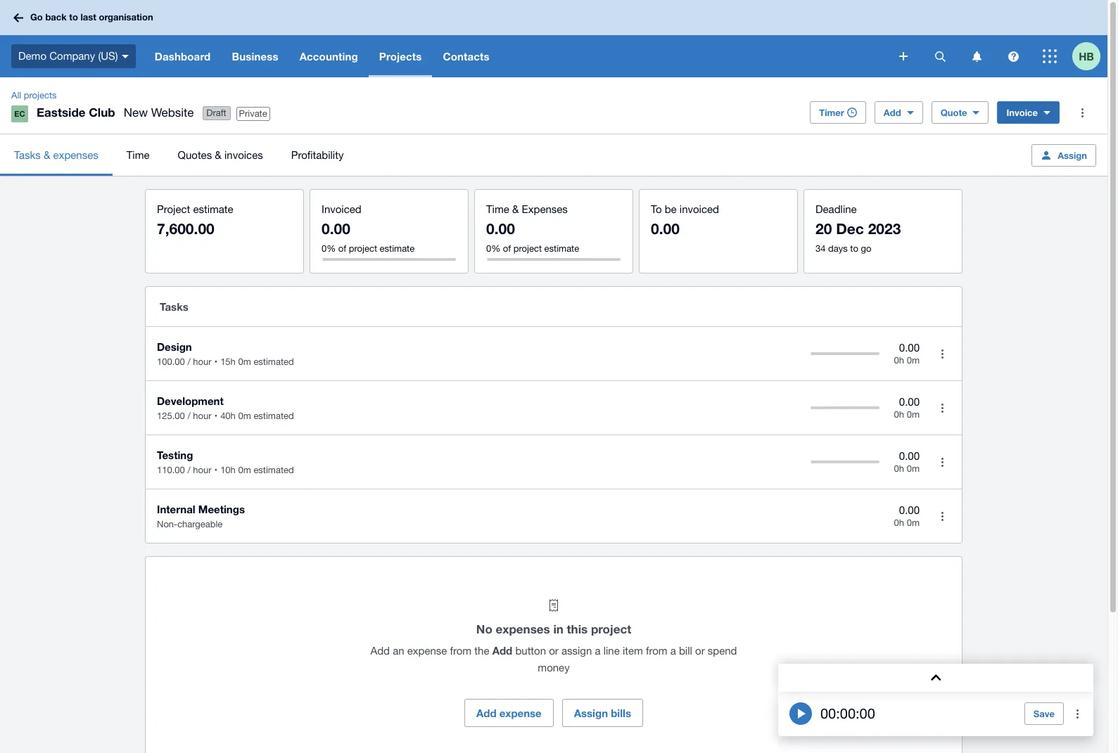Task type: locate. For each thing, give the bounding box(es) containing it.
to left "last"
[[69, 11, 78, 23]]

svg image left hb
[[1043, 49, 1057, 63]]

0% inside the invoiced 0.00 0% of project estimate
[[322, 243, 336, 254]]

1 vertical spatial expenses
[[496, 622, 550, 637]]

all projects link
[[6, 89, 62, 103]]

dec
[[836, 220, 864, 238]]

/ right "110.00"
[[187, 465, 190, 476]]

design
[[157, 341, 192, 353]]

time & expenses 0.00 0% of project estimate
[[486, 203, 579, 254]]

& inside quotes & invoices link
[[215, 149, 222, 161]]

no expenses in this project
[[476, 622, 631, 637]]

0 vertical spatial time
[[126, 149, 150, 161]]

add for add
[[884, 107, 901, 118]]

expense inside button
[[499, 707, 542, 720]]

add inside button
[[476, 707, 496, 720]]

0 horizontal spatial expense
[[407, 645, 447, 657]]

hour left 15h
[[193, 357, 212, 367]]

back
[[45, 11, 67, 23]]

to inside the go back to last organisation link
[[69, 11, 78, 23]]

assign for assign bills
[[574, 707, 608, 720]]

add inside popup button
[[884, 107, 901, 118]]

in
[[553, 622, 564, 637]]

more options image
[[1068, 99, 1096, 127], [928, 340, 956, 368], [928, 394, 956, 422], [928, 448, 956, 476]]

0 vertical spatial expenses
[[53, 149, 98, 161]]

1 horizontal spatial tasks
[[160, 300, 188, 313]]

a
[[595, 645, 601, 657], [670, 645, 676, 657]]

assign bills link
[[562, 699, 643, 728]]

• left 10h
[[214, 465, 218, 476]]

2 horizontal spatial project
[[591, 622, 631, 637]]

3 / from the top
[[187, 465, 190, 476]]

of inside the invoiced 0.00 0% of project estimate
[[338, 243, 346, 254]]

1 of from the left
[[338, 243, 346, 254]]

hour down development
[[193, 411, 212, 421]]

1 / from the top
[[187, 357, 190, 367]]

estimated inside design 100.00 / hour • 15h 0m estimated
[[254, 357, 294, 367]]

to left go
[[850, 243, 858, 254]]

estimate inside the project estimate 7,600.00
[[193, 203, 233, 215]]

1 horizontal spatial 0%
[[486, 243, 500, 254]]

from left "the"
[[450, 645, 472, 657]]

time link
[[112, 134, 164, 176]]

expense right an
[[407, 645, 447, 657]]

0 horizontal spatial &
[[44, 149, 50, 161]]

1 horizontal spatial more options image
[[1064, 700, 1092, 728]]

1 horizontal spatial &
[[215, 149, 222, 161]]

1 horizontal spatial or
[[695, 645, 705, 657]]

ec
[[14, 109, 25, 118]]

1 from from the left
[[450, 645, 472, 657]]

• for testing
[[214, 465, 218, 476]]

1 vertical spatial to
[[850, 243, 858, 254]]

more options image
[[928, 502, 956, 531], [1064, 700, 1092, 728]]

tasks for tasks
[[160, 300, 188, 313]]

0 horizontal spatial assign
[[574, 707, 608, 720]]

time inside time & expenses 0.00 0% of project estimate
[[486, 203, 509, 215]]

0 vertical spatial to
[[69, 11, 78, 23]]

project down expenses
[[514, 243, 542, 254]]

• inside design 100.00 / hour • 15h 0m estimated
[[214, 357, 218, 367]]

1 hour from the top
[[193, 357, 212, 367]]

0 horizontal spatial time
[[126, 149, 150, 161]]

timer
[[819, 107, 844, 118]]

1 vertical spatial hour
[[193, 411, 212, 421]]

110.00
[[157, 465, 185, 476]]

0 horizontal spatial of
[[338, 243, 346, 254]]

an
[[393, 645, 404, 657]]

assign down invoice popup button
[[1058, 150, 1087, 161]]

add for add an expense from the add button or assign a line item from a bill or spend money
[[370, 645, 390, 657]]

time down the new
[[126, 149, 150, 161]]

1 vertical spatial assign
[[574, 707, 608, 720]]

add for add expense
[[476, 707, 496, 720]]

0 vertical spatial more options image
[[928, 502, 956, 531]]

1 vertical spatial expense
[[499, 707, 542, 720]]

svg image up add popup button
[[899, 52, 908, 61]]

0 horizontal spatial estimate
[[193, 203, 233, 215]]

2 0.00 0h 0m from the top
[[894, 396, 920, 420]]

assign left bills
[[574, 707, 608, 720]]

project estimate 7,600.00
[[157, 203, 233, 238]]

project
[[157, 203, 190, 215]]

1 horizontal spatial assign
[[1058, 150, 1087, 161]]

2 • from the top
[[214, 411, 218, 421]]

1 vertical spatial •
[[214, 411, 218, 421]]

2 or from the left
[[695, 645, 705, 657]]

line
[[604, 645, 620, 657]]

2 horizontal spatial &
[[512, 203, 519, 215]]

2 hour from the top
[[193, 411, 212, 421]]

1 • from the top
[[214, 357, 218, 367]]

2 estimated from the top
[[254, 411, 294, 421]]

1 horizontal spatial to
[[850, 243, 858, 254]]

3 0h from the top
[[894, 464, 904, 474]]

0 horizontal spatial svg image
[[899, 52, 908, 61]]

& for quotes
[[215, 149, 222, 161]]

demo
[[18, 50, 46, 62]]

tasks for tasks & expenses
[[14, 149, 41, 161]]

0 vertical spatial expense
[[407, 645, 447, 657]]

expense down money
[[499, 707, 542, 720]]

time
[[126, 149, 150, 161], [486, 203, 509, 215]]

2 horizontal spatial svg image
[[1043, 49, 1057, 63]]

svg image left go
[[13, 13, 23, 22]]

estimated inside development 125.00 / hour • 40h 0m estimated
[[254, 411, 294, 421]]

of
[[338, 243, 346, 254], [503, 243, 511, 254]]

& right quotes
[[215, 149, 222, 161]]

hour left 10h
[[193, 465, 212, 476]]

banner containing hb
[[0, 0, 1108, 77]]

quote button
[[931, 101, 989, 124]]

0 horizontal spatial 0%
[[322, 243, 336, 254]]

1 horizontal spatial of
[[503, 243, 511, 254]]

3 0.00 0h 0m from the top
[[894, 450, 920, 474]]

3 estimated from the top
[[254, 465, 294, 476]]

1 0.00 0h 0m from the top
[[894, 342, 920, 366]]

1 horizontal spatial time
[[486, 203, 509, 215]]

or
[[549, 645, 559, 657], [695, 645, 705, 657]]

0m
[[907, 356, 920, 366], [238, 357, 251, 367], [907, 410, 920, 420], [238, 411, 251, 421], [907, 464, 920, 474], [238, 465, 251, 476], [907, 518, 920, 529]]

2 of from the left
[[503, 243, 511, 254]]

1 estimated from the top
[[254, 357, 294, 367]]

expenses
[[53, 149, 98, 161], [496, 622, 550, 637]]

& inside tasks & expenses link
[[44, 149, 50, 161]]

2 0h from the top
[[894, 410, 904, 420]]

& down eastside
[[44, 149, 50, 161]]

hb
[[1079, 50, 1094, 62]]

time inside time link
[[126, 149, 150, 161]]

go back to last organisation
[[30, 11, 153, 23]]

svg image inside the go back to last organisation link
[[13, 13, 23, 22]]

2 vertical spatial estimated
[[254, 465, 294, 476]]

2 vertical spatial /
[[187, 465, 190, 476]]

add down "the"
[[476, 707, 496, 720]]

add
[[884, 107, 901, 118], [492, 645, 512, 657], [370, 645, 390, 657], [476, 707, 496, 720]]

&
[[44, 149, 50, 161], [215, 149, 222, 161], [512, 203, 519, 215]]

a left bill
[[670, 645, 676, 657]]

add button
[[875, 101, 923, 124]]

projects
[[24, 90, 57, 101]]

1 vertical spatial time
[[486, 203, 509, 215]]

project down invoiced on the left top of page
[[349, 243, 377, 254]]

0%
[[322, 243, 336, 254], [486, 243, 500, 254]]

0.00 inside time & expenses 0.00 0% of project estimate
[[486, 220, 515, 238]]

1 0% from the left
[[322, 243, 336, 254]]

0 vertical spatial estimated
[[254, 357, 294, 367]]

assign inside assign bills "link"
[[574, 707, 608, 720]]

project for 0.00
[[349, 243, 377, 254]]

hour inside design 100.00 / hour • 15h 0m estimated
[[193, 357, 212, 367]]

2 vertical spatial •
[[214, 465, 218, 476]]

invoices
[[224, 149, 263, 161]]

0 horizontal spatial from
[[450, 645, 472, 657]]

estimated right 10h
[[254, 465, 294, 476]]

projects button
[[369, 35, 432, 77]]

hour inside testing 110.00 / hour • 10h 0m estimated
[[193, 465, 212, 476]]

to
[[69, 11, 78, 23], [850, 243, 858, 254]]

0.00 0h 0m for development
[[894, 396, 920, 420]]

0.00
[[322, 220, 350, 238], [486, 220, 515, 238], [651, 220, 680, 238], [899, 342, 920, 354], [899, 396, 920, 408], [899, 450, 920, 462], [899, 504, 920, 516]]

0 horizontal spatial to
[[69, 11, 78, 23]]

svg image
[[13, 13, 23, 22], [935, 51, 945, 62], [1008, 51, 1019, 62], [122, 55, 129, 58]]

• inside testing 110.00 / hour • 10h 0m estimated
[[214, 465, 218, 476]]

company
[[49, 50, 95, 62]]

dashboard
[[155, 50, 211, 63]]

/ inside design 100.00 / hour • 15h 0m estimated
[[187, 357, 190, 367]]

1 horizontal spatial estimate
[[380, 243, 415, 254]]

add right the timer button
[[884, 107, 901, 118]]

svg image right (us)
[[122, 55, 129, 58]]

• for design
[[214, 357, 218, 367]]

0 vertical spatial assign
[[1058, 150, 1087, 161]]

2 horizontal spatial estimate
[[544, 243, 579, 254]]

0 horizontal spatial tasks
[[14, 149, 41, 161]]

0h for design
[[894, 356, 904, 366]]

assign inside assign button
[[1058, 150, 1087, 161]]

expenses up button
[[496, 622, 550, 637]]

1 vertical spatial /
[[187, 411, 190, 421]]

2 / from the top
[[187, 411, 190, 421]]

expenses down eastside club
[[53, 149, 98, 161]]

0 vertical spatial hour
[[193, 357, 212, 367]]

from right item
[[646, 645, 667, 657]]

time for time
[[126, 149, 150, 161]]

assign for assign
[[1058, 150, 1087, 161]]

125.00
[[157, 411, 185, 421]]

•
[[214, 357, 218, 367], [214, 411, 218, 421], [214, 465, 218, 476]]

0 horizontal spatial or
[[549, 645, 559, 657]]

/ right 100.00 at the top left of the page
[[187, 357, 190, 367]]

1 horizontal spatial expense
[[499, 707, 542, 720]]

1 horizontal spatial a
[[670, 645, 676, 657]]

add left an
[[370, 645, 390, 657]]

svg image
[[1043, 49, 1057, 63], [972, 51, 981, 62], [899, 52, 908, 61]]

more options image for testing
[[928, 448, 956, 476]]

estimated right 40h
[[254, 411, 294, 421]]

1 0h from the top
[[894, 356, 904, 366]]

/ for design
[[187, 357, 190, 367]]

estimated right 15h
[[254, 357, 294, 367]]

or right bill
[[695, 645, 705, 657]]

tasks up design
[[160, 300, 188, 313]]

project up "line"
[[591, 622, 631, 637]]

or up money
[[549, 645, 559, 657]]

& left expenses
[[512, 203, 519, 215]]

• left 40h
[[214, 411, 218, 421]]

/ for testing
[[187, 465, 190, 476]]

svg image up quote popup button
[[972, 51, 981, 62]]

hour for testing
[[193, 465, 212, 476]]

timer button
[[810, 101, 866, 124]]

demo company (us) button
[[0, 35, 144, 77]]

assign button
[[1032, 144, 1096, 166]]

to inside deadline 20 dec 2023 34 days to go
[[850, 243, 858, 254]]

2 0% from the left
[[486, 243, 500, 254]]

1 horizontal spatial project
[[514, 243, 542, 254]]

a left "line"
[[595, 645, 601, 657]]

navigation
[[144, 35, 889, 77]]

3 hour from the top
[[193, 465, 212, 476]]

1 horizontal spatial from
[[646, 645, 667, 657]]

1 horizontal spatial svg image
[[972, 51, 981, 62]]

0h
[[894, 356, 904, 366], [894, 410, 904, 420], [894, 464, 904, 474], [894, 518, 904, 529]]

20
[[816, 220, 832, 238]]

profitability
[[291, 149, 344, 161]]

0 vertical spatial /
[[187, 357, 190, 367]]

0 vertical spatial •
[[214, 357, 218, 367]]

estimated for design
[[254, 357, 294, 367]]

/ inside testing 110.00 / hour • 10h 0m estimated
[[187, 465, 190, 476]]

quote
[[941, 107, 967, 118]]

business button
[[221, 35, 289, 77]]

spend
[[708, 645, 737, 657]]

time for time & expenses 0.00 0% of project estimate
[[486, 203, 509, 215]]

assign
[[1058, 150, 1087, 161], [574, 707, 608, 720]]

2 vertical spatial hour
[[193, 465, 212, 476]]

from
[[450, 645, 472, 657], [646, 645, 667, 657]]

& inside time & expenses 0.00 0% of project estimate
[[512, 203, 519, 215]]

hb button
[[1072, 35, 1108, 77]]

project inside the invoiced 0.00 0% of project estimate
[[349, 243, 377, 254]]

navigation containing dashboard
[[144, 35, 889, 77]]

chargeable
[[177, 519, 223, 530]]

0 horizontal spatial project
[[349, 243, 377, 254]]

money
[[538, 662, 570, 674]]

0.00 0h 0m
[[894, 342, 920, 366], [894, 396, 920, 420], [894, 450, 920, 474], [894, 504, 920, 529]]

hour inside development 125.00 / hour • 40h 0m estimated
[[193, 411, 212, 421]]

banner
[[0, 0, 1108, 77]]

invoiced
[[322, 203, 361, 215]]

estimated
[[254, 357, 294, 367], [254, 411, 294, 421], [254, 465, 294, 476]]

15h
[[220, 357, 236, 367]]

1 vertical spatial estimated
[[254, 411, 294, 421]]

• left 15h
[[214, 357, 218, 367]]

0.00 inside the invoiced 0.00 0% of project estimate
[[322, 220, 350, 238]]

estimated inside testing 110.00 / hour • 10h 0m estimated
[[254, 465, 294, 476]]

/
[[187, 357, 190, 367], [187, 411, 190, 421], [187, 465, 190, 476]]

time left expenses
[[486, 203, 509, 215]]

0 vertical spatial tasks
[[14, 149, 41, 161]]

go back to last organisation link
[[8, 5, 162, 30]]

design 100.00 / hour • 15h 0m estimated
[[157, 341, 294, 367]]

/ down development
[[187, 411, 190, 421]]

/ inside development 125.00 / hour • 40h 0m estimated
[[187, 411, 190, 421]]

quotes & invoices
[[178, 149, 263, 161]]

0h for development
[[894, 410, 904, 420]]

tasks down ec
[[14, 149, 41, 161]]

00:00:00
[[820, 706, 875, 722]]

1 vertical spatial tasks
[[160, 300, 188, 313]]

3 • from the top
[[214, 465, 218, 476]]

• inside development 125.00 / hour • 40h 0m estimated
[[214, 411, 218, 421]]

add right "the"
[[492, 645, 512, 657]]

0 horizontal spatial a
[[595, 645, 601, 657]]



Task type: describe. For each thing, give the bounding box(es) containing it.
40h
[[220, 411, 236, 421]]

contacts
[[443, 50, 490, 63]]

add an expense from the add button or assign a line item from a bill or spend money
[[370, 645, 737, 674]]

0.00 0h 0m for design
[[894, 342, 920, 366]]

internal meetings non-chargeable
[[157, 503, 245, 530]]

2 a from the left
[[670, 645, 676, 657]]

0m inside testing 110.00 / hour • 10h 0m estimated
[[238, 465, 251, 476]]

hour for design
[[193, 357, 212, 367]]

0 horizontal spatial expenses
[[53, 149, 98, 161]]

invoice button
[[997, 101, 1060, 124]]

estimated for development
[[254, 411, 294, 421]]

new
[[124, 106, 148, 120]]

private
[[239, 108, 267, 119]]

be
[[665, 203, 677, 215]]

organisation
[[99, 11, 153, 23]]

/ for development
[[187, 411, 190, 421]]

all projects
[[11, 90, 57, 101]]

& for time
[[512, 203, 519, 215]]

to be invoiced 0.00
[[651, 203, 719, 238]]

dashboard link
[[144, 35, 221, 77]]

4 0.00 0h 0m from the top
[[894, 504, 920, 529]]

of inside time & expenses 0.00 0% of project estimate
[[503, 243, 511, 254]]

hour for development
[[193, 411, 212, 421]]

start timer image
[[790, 703, 812, 725]]

project for expenses
[[591, 622, 631, 637]]

save
[[1034, 709, 1055, 720]]

new website
[[124, 106, 194, 120]]

1 or from the left
[[549, 645, 559, 657]]

estimate inside time & expenses 0.00 0% of project estimate
[[544, 243, 579, 254]]

testing 110.00 / hour • 10h 0m estimated
[[157, 449, 294, 476]]

0h for testing
[[894, 464, 904, 474]]

club
[[89, 105, 115, 120]]

deadline
[[816, 203, 857, 215]]

contacts button
[[432, 35, 500, 77]]

svg image inside demo company (us) popup button
[[122, 55, 129, 58]]

accounting button
[[289, 35, 369, 77]]

bill
[[679, 645, 692, 657]]

1 vertical spatial more options image
[[1064, 700, 1092, 728]]

the
[[474, 645, 489, 657]]

bills
[[611, 707, 631, 720]]

invoiced 0.00 0% of project estimate
[[322, 203, 415, 254]]

add expense
[[476, 707, 542, 720]]

testing
[[157, 449, 193, 462]]

business
[[232, 50, 278, 63]]

to
[[651, 203, 662, 215]]

0.00 inside to be invoiced 0.00
[[651, 220, 680, 238]]

more options image for development
[[928, 394, 956, 422]]

meetings
[[198, 503, 245, 516]]

draft
[[206, 108, 226, 118]]

0.00 0h 0m for testing
[[894, 450, 920, 474]]

all
[[11, 90, 21, 101]]

quotes
[[178, 149, 212, 161]]

last
[[81, 11, 96, 23]]

svg image up quote
[[935, 51, 945, 62]]

quotes & invoices link
[[164, 134, 277, 176]]

projects
[[379, 50, 422, 63]]

tasks & expenses
[[14, 149, 98, 161]]

2 from from the left
[[646, 645, 667, 657]]

4 0h from the top
[[894, 518, 904, 529]]

& for tasks
[[44, 149, 50, 161]]

10h
[[220, 465, 236, 476]]

• for development
[[214, 411, 218, 421]]

0m inside design 100.00 / hour • 15h 0m estimated
[[238, 357, 251, 367]]

estimate inside the invoiced 0.00 0% of project estimate
[[380, 243, 415, 254]]

go
[[30, 11, 43, 23]]

eastside
[[37, 105, 86, 120]]

1 a from the left
[[595, 645, 601, 657]]

svg image up invoice
[[1008, 51, 1019, 62]]

0m inside development 125.00 / hour • 40h 0m estimated
[[238, 411, 251, 421]]

1 horizontal spatial expenses
[[496, 622, 550, 637]]

no
[[476, 622, 492, 637]]

0 horizontal spatial more options image
[[928, 502, 956, 531]]

invoiced
[[680, 203, 719, 215]]

assign
[[561, 645, 592, 657]]

development
[[157, 395, 224, 407]]

add expense button
[[464, 699, 554, 728]]

deadline 20 dec 2023 34 days to go
[[816, 203, 901, 254]]

assign bills
[[574, 707, 631, 720]]

development 125.00 / hour • 40h 0m estimated
[[157, 395, 294, 421]]

34
[[816, 243, 826, 254]]

more options image for design
[[928, 340, 956, 368]]

invoice
[[1007, 107, 1038, 118]]

save button
[[1024, 703, 1064, 725]]

eastside club
[[37, 105, 115, 120]]

estimated for testing
[[254, 465, 294, 476]]

profitability link
[[277, 134, 358, 176]]

7,600.00
[[157, 220, 214, 238]]

project inside time & expenses 0.00 0% of project estimate
[[514, 243, 542, 254]]

button
[[515, 645, 546, 657]]

expense inside add an expense from the add button or assign a line item from a bill or spend money
[[407, 645, 447, 657]]

0% inside time & expenses 0.00 0% of project estimate
[[486, 243, 500, 254]]

this
[[567, 622, 588, 637]]

non-
[[157, 519, 177, 530]]

accounting
[[299, 50, 358, 63]]

website
[[151, 106, 194, 120]]

item
[[623, 645, 643, 657]]

internal
[[157, 503, 195, 516]]

100.00
[[157, 357, 185, 367]]

days
[[828, 243, 848, 254]]

tasks & expenses link
[[0, 134, 112, 176]]

(us)
[[98, 50, 118, 62]]



Task type: vqa. For each thing, say whether or not it's contained in the screenshot.
Quotes & Invoices
yes



